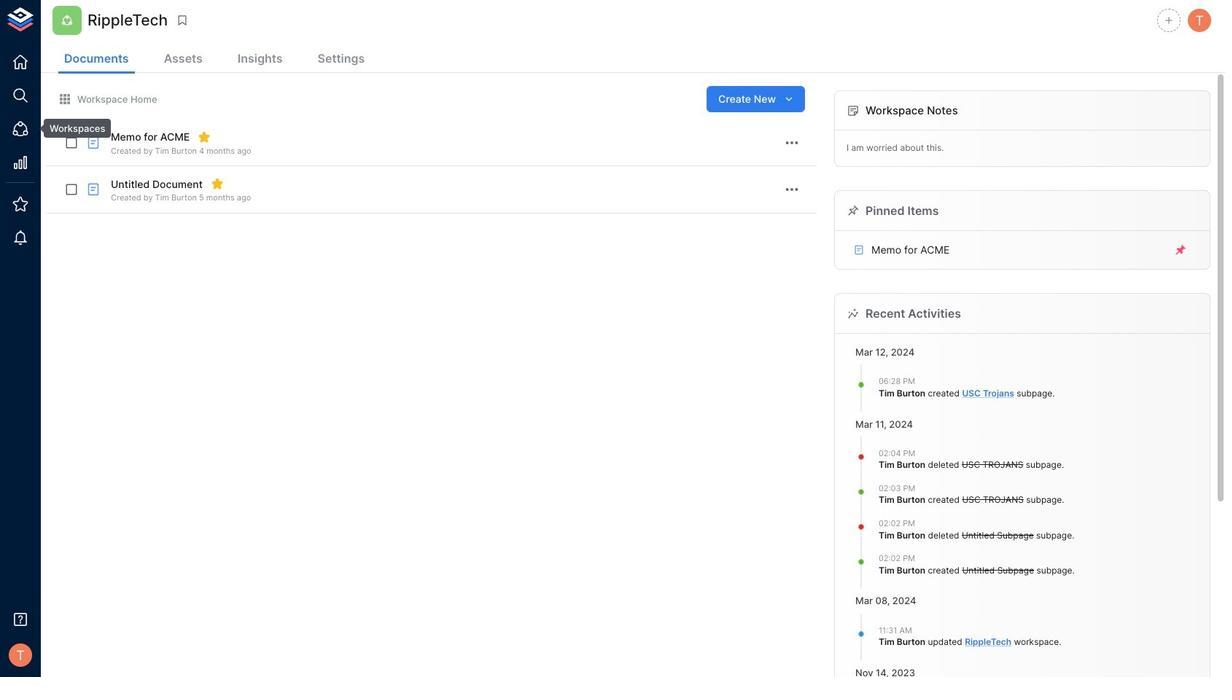 Task type: locate. For each thing, give the bounding box(es) containing it.
bookmark image
[[176, 14, 189, 27]]

tooltip
[[34, 119, 111, 138]]

remove favorite image
[[198, 131, 211, 144]]

remove favorite image
[[211, 177, 224, 191]]

unpin image
[[1174, 244, 1187, 257]]



Task type: vqa. For each thing, say whether or not it's contained in the screenshot.
"Unpin" "image"
yes



